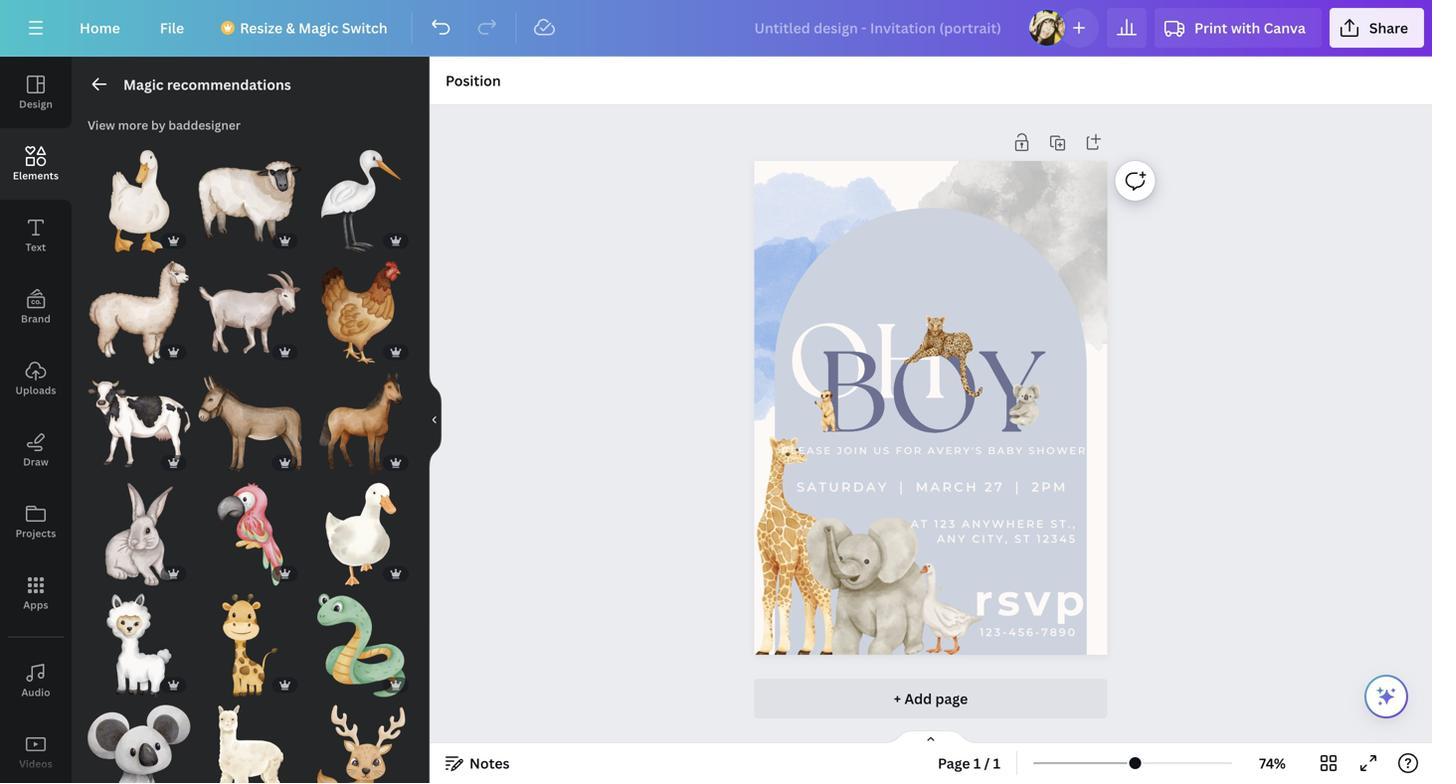 Task type: locate. For each thing, give the bounding box(es) containing it.
magic
[[298, 18, 339, 37], [123, 75, 164, 94]]

0 vertical spatial watercolor duck image
[[88, 150, 191, 253]]

page 1 / 1
[[938, 754, 1000, 773]]

text
[[26, 241, 46, 254]]

watercolor animal parrot image
[[199, 483, 302, 586]]

1 horizontal spatial magic
[[298, 18, 339, 37]]

1
[[973, 754, 981, 773], [993, 754, 1000, 773]]

uploads button
[[0, 343, 72, 415]]

draw button
[[0, 415, 72, 486]]

home
[[80, 18, 120, 37]]

1 vertical spatial magic
[[123, 75, 164, 94]]

/
[[984, 754, 990, 773]]

&
[[286, 18, 295, 37]]

0 vertical spatial watercolor alpaca image
[[88, 261, 191, 364]]

watercolor duck image
[[88, 150, 191, 253], [310, 483, 413, 586]]

rsvp
[[974, 574, 1089, 627]]

side panel tab list
[[0, 57, 72, 784]]

1 horizontal spatial watercolor duck image
[[310, 483, 413, 586]]

text button
[[0, 200, 72, 271]]

│ right 27
[[1010, 479, 1026, 495]]

2pm
[[1031, 479, 1068, 495]]

1 horizontal spatial 1
[[993, 754, 1000, 773]]

canva
[[1264, 18, 1306, 37]]

watercolor alpaca image
[[88, 261, 191, 364], [199, 705, 302, 784]]

st
[[1014, 533, 1032, 546]]

please
[[781, 445, 832, 457]]

1 1 from the left
[[973, 754, 981, 773]]

1 vertical spatial watercolor duck image
[[310, 483, 413, 586]]

watercolor animal snake image
[[310, 594, 413, 697]]

1 │ from the left
[[895, 479, 910, 495]]

st.,
[[1051, 518, 1077, 531]]

1 horizontal spatial watercolor alpaca image
[[199, 705, 302, 784]]

saturday │ march 27 │ 2pm
[[796, 479, 1068, 495]]

watercolor sheep image
[[199, 150, 302, 253]]

0 vertical spatial magic
[[298, 18, 339, 37]]

watercolor chicken image
[[310, 261, 413, 364]]

print with canva
[[1194, 18, 1306, 37]]

watercolor rabbit image
[[88, 483, 191, 586]]

design button
[[0, 57, 72, 128]]

notes button
[[438, 748, 518, 780]]

recommendations
[[167, 75, 291, 94]]

any
[[937, 533, 967, 546]]

resize & magic switch button
[[208, 8, 403, 48]]

magic up more
[[123, 75, 164, 94]]

apps button
[[0, 558, 72, 629]]

74% button
[[1240, 748, 1305, 780]]

magic recommendations
[[123, 75, 291, 94]]

audio button
[[0, 645, 72, 717]]

please join us for avery's baby shower
[[781, 445, 1087, 457]]

by
[[151, 117, 166, 133]]

1 left /
[[973, 754, 981, 773]]

baddesigner
[[168, 117, 241, 133]]

group
[[199, 138, 302, 253], [310, 138, 413, 253], [88, 150, 191, 253], [88, 249, 191, 364], [199, 249, 302, 364], [310, 249, 413, 364], [88, 360, 191, 475], [199, 360, 302, 475], [310, 360, 413, 475], [88, 471, 191, 586], [199, 471, 302, 586], [310, 471, 413, 586], [88, 582, 191, 697], [199, 582, 302, 697], [310, 582, 413, 697], [88, 693, 191, 784], [199, 693, 302, 784], [310, 693, 413, 784]]

1 horizontal spatial │
[[1010, 479, 1026, 495]]

switch
[[342, 18, 387, 37]]

1 vertical spatial watercolor alpaca image
[[199, 705, 302, 784]]

│
[[895, 479, 910, 495], [1010, 479, 1026, 495]]

view more by baddesigner button
[[88, 116, 241, 134]]

brand
[[21, 312, 51, 326]]

│ down for
[[895, 479, 910, 495]]

boy
[[818, 329, 1044, 458]]

0 horizontal spatial │
[[895, 479, 910, 495]]

2 1 from the left
[[993, 754, 1000, 773]]

Design title text field
[[738, 8, 1019, 48]]

magic right &
[[298, 18, 339, 37]]

print
[[1194, 18, 1228, 37]]

0 horizontal spatial 1
[[973, 754, 981, 773]]

0 horizontal spatial magic
[[123, 75, 164, 94]]

position button
[[438, 65, 509, 96]]

city,
[[972, 533, 1009, 546]]

page
[[938, 754, 970, 773]]

page
[[935, 690, 968, 709]]

at
[[911, 518, 929, 531]]

watercolor animal egret image
[[310, 150, 413, 253]]

more
[[118, 117, 148, 133]]

uploads
[[15, 384, 56, 397]]

1 right /
[[993, 754, 1000, 773]]



Task type: describe. For each thing, give the bounding box(es) containing it.
print with canva button
[[1155, 8, 1322, 48]]

watercolor animal alpaca image
[[88, 594, 191, 697]]

videos
[[19, 758, 52, 771]]

add
[[904, 690, 932, 709]]

watercolor animal giraffe image
[[199, 594, 302, 697]]

+ add page
[[894, 690, 968, 709]]

draw
[[23, 455, 49, 469]]

watercolor goat image
[[199, 261, 302, 364]]

view
[[88, 117, 115, 133]]

show pages image
[[883, 730, 979, 746]]

anywhere
[[962, 518, 1046, 531]]

canva assistant image
[[1374, 685, 1398, 709]]

resize
[[240, 18, 283, 37]]

file
[[160, 18, 184, 37]]

oh
[[787, 303, 949, 423]]

watercolor horse image
[[310, 372, 413, 475]]

share
[[1369, 18, 1408, 37]]

123-456-7890
[[980, 626, 1077, 639]]

elements
[[13, 169, 59, 182]]

+ add page button
[[754, 679, 1107, 719]]

watercolor cow image
[[88, 372, 191, 475]]

baby
[[988, 445, 1024, 457]]

27
[[984, 479, 1004, 495]]

march
[[916, 479, 979, 495]]

apps
[[23, 599, 48, 612]]

0 horizontal spatial watercolor duck image
[[88, 150, 191, 253]]

design
[[19, 97, 53, 111]]

shower
[[1028, 445, 1087, 457]]

watercolor animal koala image
[[88, 705, 191, 784]]

share button
[[1329, 8, 1424, 48]]

12345
[[1037, 533, 1077, 546]]

videos button
[[0, 717, 72, 784]]

74%
[[1259, 754, 1286, 773]]

position
[[446, 71, 501, 90]]

projects
[[15, 527, 56, 540]]

join
[[837, 445, 869, 457]]

file button
[[144, 8, 200, 48]]

audio
[[21, 686, 50, 700]]

+
[[894, 690, 901, 709]]

projects button
[[0, 486, 72, 558]]

elements button
[[0, 128, 72, 200]]

magic inside button
[[298, 18, 339, 37]]

with
[[1231, 18, 1260, 37]]

2 │ from the left
[[1010, 479, 1026, 495]]

123
[[934, 518, 957, 531]]

0 horizontal spatial watercolor alpaca image
[[88, 261, 191, 364]]

at 123 anywhere st., any city, st 12345
[[911, 518, 1077, 546]]

resize & magic switch
[[240, 18, 387, 37]]

for
[[896, 445, 923, 457]]

view more by baddesigner
[[88, 117, 241, 133]]

watercolor animal deer image
[[310, 705, 413, 784]]

us
[[873, 445, 891, 457]]

hide image
[[429, 372, 442, 468]]

brand button
[[0, 271, 72, 343]]

home link
[[64, 8, 136, 48]]

main menu bar
[[0, 0, 1432, 57]]

watercolor donkey image
[[199, 372, 302, 475]]

avery's
[[927, 445, 983, 457]]

saturday
[[796, 479, 889, 495]]

notes
[[469, 754, 510, 773]]

123-
[[980, 626, 1009, 639]]

7890
[[1041, 626, 1077, 639]]

456-
[[1009, 626, 1041, 639]]



Task type: vqa. For each thing, say whether or not it's contained in the screenshot.
Side Panel tab list
yes



